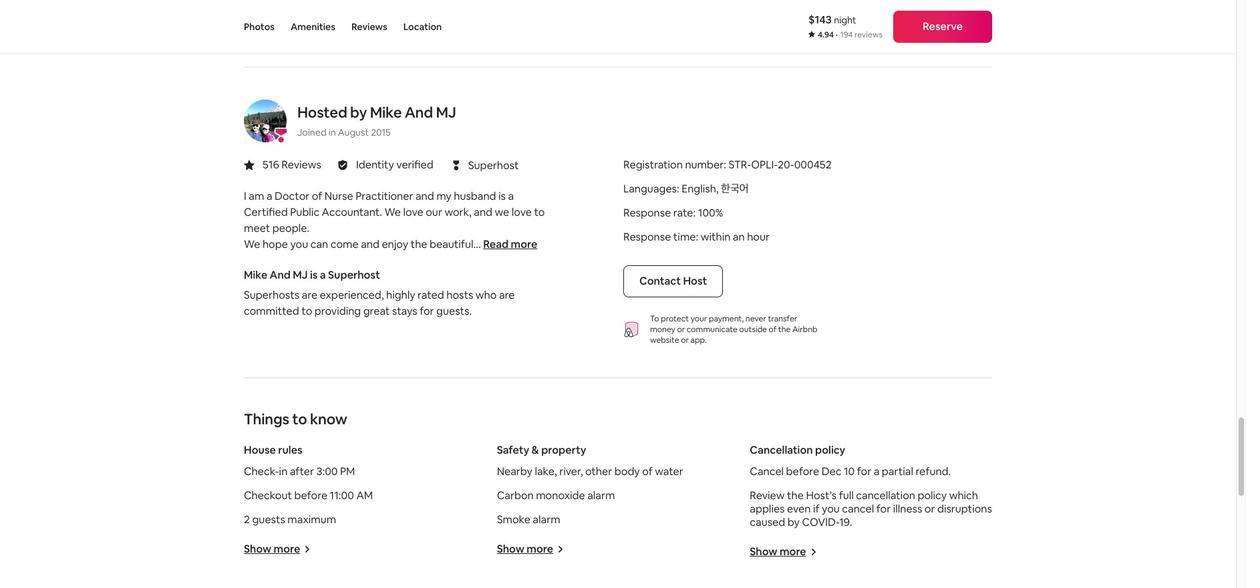Task type: locate. For each thing, give the bounding box(es) containing it.
we down practitioner
[[385, 205, 401, 219]]

registration number : str-opli-20-000452
[[624, 158, 832, 172]]

cancellation policy
[[750, 443, 846, 457]]

1 horizontal spatial and
[[416, 189, 434, 203]]

and down husband
[[474, 205, 493, 219]]

cancellation
[[750, 443, 813, 457]]

0 horizontal spatial of
[[312, 189, 322, 203]]

checkout
[[244, 489, 292, 503]]

$143
[[809, 13, 832, 27]]

0 horizontal spatial and
[[361, 237, 380, 251]]

the inside review the host's full cancellation policy which applies even if you cancel for illness or disruptions caused by covid-19.
[[787, 489, 804, 503]]

more inside i am a doctor of nurse practitioner and my husband is a certified public accountant. we love our work, and we love to meet people. we hope you can come and enjoy the beautiful… read more
[[511, 237, 538, 251]]

more
[[274, 21, 300, 35], [511, 237, 538, 251], [274, 542, 300, 556], [527, 542, 553, 556], [780, 545, 806, 559]]

hosted by mike and mj joined in august 2015
[[297, 103, 456, 138]]

1 vertical spatial by
[[788, 515, 800, 529]]

0 vertical spatial of
[[312, 189, 322, 203]]

0 horizontal spatial reviews
[[282, 158, 321, 172]]

·
[[836, 29, 838, 40]]

you down people.
[[290, 237, 308, 251]]

to
[[650, 313, 659, 324]]

alarm
[[588, 489, 615, 503], [533, 513, 560, 527]]

to left the know
[[292, 410, 307, 428]]

and
[[416, 189, 434, 203], [474, 205, 493, 219], [361, 237, 380, 251]]

1 vertical spatial before
[[294, 489, 328, 503]]

2 horizontal spatial for
[[877, 502, 891, 516]]

love left our
[[403, 205, 424, 219]]

rate
[[674, 206, 693, 220]]

1 horizontal spatial before
[[786, 465, 820, 479]]

0 horizontal spatial policy
[[815, 443, 846, 457]]

0 vertical spatial for
[[420, 304, 434, 318]]

you inside i am a doctor of nurse practitioner and my husband is a certified public accountant. we love our work, and we love to meet people. we hope you can come and enjoy the beautiful… read more
[[290, 237, 308, 251]]

superhost inside mike and mj is a superhost superhosts are experienced, highly rated hosts who are committed to providing great stays for guests.
[[328, 268, 380, 282]]

your
[[691, 313, 707, 324]]

before
[[786, 465, 820, 479], [294, 489, 328, 503]]

mj up the superhosts
[[293, 268, 308, 282]]

opli-
[[751, 158, 778, 172]]

a left partial
[[874, 465, 880, 479]]

&
[[532, 443, 539, 457]]

reviews right 516
[[282, 158, 321, 172]]

to inside i am a doctor of nurse practitioner and my husband is a certified public accountant. we love our work, and we love to meet people. we hope you can come and enjoy the beautiful… read more
[[534, 205, 545, 219]]

am
[[356, 489, 373, 503]]

1 vertical spatial response
[[624, 230, 671, 244]]

review
[[750, 489, 785, 503]]

reserve
[[923, 19, 963, 33]]

alarm down carbon monoxide alarm
[[533, 513, 560, 527]]

mike and mj is a superhost. learn more about mike and mj. image
[[244, 100, 287, 142], [244, 100, 287, 142]]

1 horizontal spatial are
[[499, 288, 515, 302]]

for down rated
[[420, 304, 434, 318]]

and
[[405, 103, 433, 122], [270, 268, 291, 282]]

: left the str-
[[724, 158, 726, 172]]

a down can
[[320, 268, 326, 282]]

smoke alarm
[[497, 513, 560, 527]]

to
[[534, 205, 545, 219], [302, 304, 312, 318], [292, 410, 307, 428]]

husband
[[454, 189, 496, 203]]

show left amenities
[[244, 21, 271, 35]]

work,
[[445, 205, 472, 219]]

0 vertical spatial mj
[[436, 103, 456, 122]]

check-
[[244, 465, 279, 479]]

is up we
[[499, 189, 506, 203]]

2 horizontal spatial and
[[474, 205, 493, 219]]

1 vertical spatial mj
[[293, 268, 308, 282]]

1 horizontal spatial by
[[788, 515, 800, 529]]

body
[[615, 465, 640, 479]]

hosts
[[447, 288, 473, 302]]

is inside i am a doctor of nurse practitioner and my husband is a certified public accountant. we love our work, and we love to meet people. we hope you can come and enjoy the beautiful… read more
[[499, 189, 506, 203]]

the right enjoy
[[411, 237, 427, 251]]

of up public
[[312, 189, 322, 203]]

0 vertical spatial reviews
[[352, 21, 387, 33]]

2 response from the top
[[624, 230, 671, 244]]

disruptions
[[938, 502, 992, 516]]

1 vertical spatial and
[[474, 205, 493, 219]]

for
[[420, 304, 434, 318], [857, 465, 872, 479], [877, 502, 891, 516]]

2 love from the left
[[512, 205, 532, 219]]

20-
[[778, 158, 794, 172]]

and up verified
[[405, 103, 433, 122]]

to right we
[[534, 205, 545, 219]]

0 horizontal spatial are
[[302, 288, 318, 302]]

water
[[655, 465, 684, 479]]

2015
[[371, 126, 391, 138]]

1 vertical spatial alarm
[[533, 513, 560, 527]]

1 vertical spatial mike
[[244, 268, 267, 282]]

0 vertical spatial the
[[411, 237, 427, 251]]

0 horizontal spatial mj
[[293, 268, 308, 282]]

1 vertical spatial to
[[302, 304, 312, 318]]

nurse
[[325, 189, 353, 203]]

by inside the 'hosted by mike and mj joined in august 2015'
[[350, 103, 367, 122]]

by right caused
[[788, 515, 800, 529]]

2 vertical spatial for
[[877, 502, 891, 516]]

1 vertical spatial for
[[857, 465, 872, 479]]

1 vertical spatial you
[[822, 502, 840, 516]]

policy down refund.
[[918, 489, 947, 503]]

1 horizontal spatial love
[[512, 205, 532, 219]]

0 vertical spatial response
[[624, 206, 671, 220]]

check-in after 3:00 pm
[[244, 465, 355, 479]]

0 vertical spatial you
[[290, 237, 308, 251]]

mike up 2015
[[370, 103, 402, 122]]

response down "response rate : 100%"
[[624, 230, 671, 244]]

night
[[834, 14, 857, 26]]

2 vertical spatial the
[[787, 489, 804, 503]]

516
[[263, 158, 279, 172]]

2 vertical spatial to
[[292, 410, 307, 428]]

you right if
[[822, 502, 840, 516]]

mj up 󰀃 on the top
[[436, 103, 456, 122]]

nearby lake, river, other body of water
[[497, 465, 684, 479]]

mj inside the 'hosted by mike and mj joined in august 2015'
[[436, 103, 456, 122]]

of right body
[[642, 465, 653, 479]]

2 guests maximum
[[244, 513, 336, 527]]

mike up the superhosts
[[244, 268, 267, 282]]

to left providing
[[302, 304, 312, 318]]

1 vertical spatial is
[[310, 268, 318, 282]]

and up our
[[416, 189, 434, 203]]

194
[[841, 29, 853, 40]]

are right who
[[499, 288, 515, 302]]

or right the illness
[[925, 502, 935, 516]]

the left airbnb
[[779, 324, 791, 335]]

0 horizontal spatial before
[[294, 489, 328, 503]]

and up the superhosts
[[270, 268, 291, 282]]

is down can
[[310, 268, 318, 282]]

before down the cancellation policy
[[786, 465, 820, 479]]

0 vertical spatial policy
[[815, 443, 846, 457]]

0 vertical spatial by
[[350, 103, 367, 122]]

or left app.
[[681, 335, 689, 346]]

are
[[302, 288, 318, 302], [499, 288, 515, 302]]

even
[[787, 502, 811, 516]]

are up providing
[[302, 288, 318, 302]]

stays
[[392, 304, 418, 318]]

reviews
[[352, 21, 387, 33], [282, 158, 321, 172]]

1 horizontal spatial policy
[[918, 489, 947, 503]]

0 horizontal spatial love
[[403, 205, 424, 219]]

0 horizontal spatial is
[[310, 268, 318, 282]]

by up august
[[350, 103, 367, 122]]

0 vertical spatial before
[[786, 465, 820, 479]]

1 vertical spatial we
[[244, 237, 260, 251]]

: left within
[[696, 230, 699, 244]]

1 vertical spatial and
[[270, 268, 291, 282]]

carbon monoxide alarm
[[497, 489, 615, 503]]

superhost up husband
[[468, 158, 519, 172]]

1 vertical spatial policy
[[918, 489, 947, 503]]

the
[[411, 237, 427, 251], [779, 324, 791, 335], [787, 489, 804, 503]]

and left enjoy
[[361, 237, 380, 251]]

0 horizontal spatial by
[[350, 103, 367, 122]]

contact
[[640, 274, 681, 288]]

0 horizontal spatial in
[[279, 465, 288, 479]]

public
[[290, 205, 320, 219]]

0 horizontal spatial and
[[270, 268, 291, 282]]

reviews button
[[352, 0, 387, 53]]

1 vertical spatial of
[[769, 324, 777, 335]]

in inside the 'hosted by mike and mj joined in august 2015'
[[329, 126, 336, 138]]

great
[[363, 304, 390, 318]]

an
[[733, 230, 745, 244]]

verified
[[397, 158, 434, 172]]

the inside i am a doctor of nurse practitioner and my husband is a certified public accountant. we love our work, and we love to meet people. we hope you can come and enjoy the beautiful… read more
[[411, 237, 427, 251]]

0 vertical spatial superhost
[[468, 158, 519, 172]]

meet
[[244, 221, 270, 235]]

3:00
[[316, 465, 338, 479]]

mike inside the 'hosted by mike and mj joined in august 2015'
[[370, 103, 402, 122]]

transfer
[[768, 313, 798, 324]]

for left the illness
[[877, 502, 891, 516]]

the inside to protect your payment, never transfer money or communicate outside of the airbnb website or app.
[[779, 324, 791, 335]]

or
[[677, 324, 685, 335], [681, 335, 689, 346], [925, 502, 935, 516]]

superhost
[[468, 158, 519, 172], [328, 268, 380, 282]]

response down languages
[[624, 206, 671, 220]]

mike
[[370, 103, 402, 122], [244, 268, 267, 282]]

before for cancel
[[786, 465, 820, 479]]

2 are from the left
[[499, 288, 515, 302]]

in left the after
[[279, 465, 288, 479]]

after
[[290, 465, 314, 479]]

a up we
[[508, 189, 514, 203]]

in right "joined"
[[329, 126, 336, 138]]

1 horizontal spatial of
[[642, 465, 653, 479]]

1 horizontal spatial and
[[405, 103, 433, 122]]

1 vertical spatial superhost
[[328, 268, 380, 282]]

before up maximum
[[294, 489, 328, 503]]

hope
[[263, 237, 288, 251]]

within
[[701, 230, 731, 244]]

of inside i am a doctor of nurse practitioner and my husband is a certified public accountant. we love our work, and we love to meet people. we hope you can come and enjoy the beautiful… read more
[[312, 189, 322, 203]]

in
[[329, 126, 336, 138], [279, 465, 288, 479]]

host's
[[806, 489, 837, 503]]

0 vertical spatial to
[[534, 205, 545, 219]]

0 horizontal spatial mike
[[244, 268, 267, 282]]

1 vertical spatial the
[[779, 324, 791, 335]]

of
[[312, 189, 322, 203], [769, 324, 777, 335], [642, 465, 653, 479]]

100%
[[698, 206, 723, 220]]

alarm down other
[[588, 489, 615, 503]]

rated
[[418, 288, 444, 302]]

reviews left location
[[352, 21, 387, 33]]

0 horizontal spatial for
[[420, 304, 434, 318]]

the left if
[[787, 489, 804, 503]]

contact host link
[[624, 265, 723, 297]]

1 horizontal spatial you
[[822, 502, 840, 516]]

my
[[437, 189, 452, 203]]

read
[[483, 237, 509, 251]]

show down 'smoke'
[[497, 542, 525, 556]]

0 vertical spatial in
[[329, 126, 336, 138]]

show more button
[[244, 21, 311, 35], [244, 542, 311, 556], [497, 542, 564, 556], [750, 545, 817, 559]]

response for response time
[[624, 230, 671, 244]]

cancellation
[[856, 489, 916, 503]]

mike inside mike and mj is a superhost superhosts are experienced, highly rated hosts who are committed to providing great stays for guests.
[[244, 268, 267, 282]]

4.94
[[818, 29, 834, 40]]

mj
[[436, 103, 456, 122], [293, 268, 308, 282]]

0 vertical spatial mike
[[370, 103, 402, 122]]

: left the english,
[[677, 182, 680, 196]]

can
[[311, 237, 328, 251]]

1 horizontal spatial mike
[[370, 103, 402, 122]]

love right we
[[512, 205, 532, 219]]

superhost up experienced,
[[328, 268, 380, 282]]

2 horizontal spatial of
[[769, 324, 777, 335]]

policy up dec
[[815, 443, 846, 457]]

1 horizontal spatial in
[[329, 126, 336, 138]]

1 horizontal spatial is
[[499, 189, 506, 203]]

we down meet on the left of page
[[244, 237, 260, 251]]

0 vertical spatial and
[[405, 103, 433, 122]]

0 vertical spatial is
[[499, 189, 506, 203]]

of right outside
[[769, 324, 777, 335]]

doctor
[[275, 189, 310, 203]]

hosted
[[297, 103, 347, 122]]

or inside review the host's full cancellation policy which applies even if you cancel for illness or disruptions caused by covid-19.
[[925, 502, 935, 516]]

:
[[724, 158, 726, 172], [677, 182, 680, 196], [693, 206, 696, 220], [696, 230, 699, 244]]

1 response from the top
[[624, 206, 671, 220]]

0 horizontal spatial superhost
[[328, 268, 380, 282]]

1 horizontal spatial reviews
[[352, 21, 387, 33]]

1 horizontal spatial mj
[[436, 103, 456, 122]]

: left 100%
[[693, 206, 696, 220]]

1 horizontal spatial we
[[385, 205, 401, 219]]

0 horizontal spatial you
[[290, 237, 308, 251]]

know
[[310, 410, 347, 428]]

i
[[244, 189, 247, 203]]

1 horizontal spatial alarm
[[588, 489, 615, 503]]

for right 10 at the bottom of the page
[[857, 465, 872, 479]]



Task type: describe. For each thing, give the bounding box(es) containing it.
certified
[[244, 205, 288, 219]]

0 vertical spatial we
[[385, 205, 401, 219]]

river,
[[560, 465, 583, 479]]

smoke
[[497, 513, 531, 527]]

highly
[[386, 288, 415, 302]]

beautiful…
[[430, 237, 481, 251]]

of inside to protect your payment, never transfer money or communicate outside of the airbnb website or app.
[[769, 324, 777, 335]]

i am a doctor of nurse practitioner and my husband is a certified public accountant. we love our work, and we love to meet people. we hope you can come and enjoy the beautiful… read more
[[244, 189, 545, 251]]

1 are from the left
[[302, 288, 318, 302]]

show down caused
[[750, 545, 778, 559]]

applies
[[750, 502, 785, 516]]

app.
[[691, 335, 707, 346]]

or right money at bottom right
[[677, 324, 685, 335]]

policy inside review the host's full cancellation policy which applies even if you cancel for illness or disruptions caused by covid-19.
[[918, 489, 947, 503]]

: for rate
[[693, 206, 696, 220]]

refund.
[[916, 465, 951, 479]]

english,
[[682, 182, 719, 196]]

identity verified
[[356, 158, 434, 172]]

identity
[[356, 158, 394, 172]]

response time : within an hour
[[624, 230, 770, 244]]

house
[[244, 443, 276, 457]]

a inside mike and mj is a superhost superhosts are experienced, highly rated hosts who are committed to providing great stays for guests.
[[320, 268, 326, 282]]

registration
[[624, 158, 683, 172]]

000452
[[794, 158, 832, 172]]

august
[[338, 126, 369, 138]]

1 horizontal spatial superhost
[[468, 158, 519, 172]]

and inside mike and mj is a superhost superhosts are experienced, highly rated hosts who are committed to providing great stays for guests.
[[270, 268, 291, 282]]

our
[[426, 205, 442, 219]]

committed
[[244, 304, 299, 318]]

0 vertical spatial and
[[416, 189, 434, 203]]

for inside mike and mj is a superhost superhosts are experienced, highly rated hosts who are committed to providing great stays for guests.
[[420, 304, 434, 318]]

payment,
[[709, 313, 744, 324]]

we
[[495, 205, 509, 219]]

lake,
[[535, 465, 557, 479]]

money
[[650, 324, 676, 335]]

$143 night
[[809, 13, 857, 27]]

1 horizontal spatial for
[[857, 465, 872, 479]]

by inside review the host's full cancellation policy which applies even if you cancel for illness or disruptions caused by covid-19.
[[788, 515, 800, 529]]

covid-
[[802, 515, 840, 529]]

2 vertical spatial of
[[642, 465, 653, 479]]

19.
[[840, 515, 853, 529]]

which
[[950, 489, 978, 503]]

󰀃
[[453, 157, 460, 173]]

if
[[813, 502, 820, 516]]

cancel
[[750, 465, 784, 479]]

practitioner
[[356, 189, 413, 203]]

for inside review the host's full cancellation policy which applies even if you cancel for illness or disruptions caused by covid-19.
[[877, 502, 891, 516]]

reserve button
[[894, 11, 993, 43]]

response rate : 100%
[[624, 206, 723, 220]]

time
[[674, 230, 696, 244]]

a right am
[[267, 189, 272, 203]]

superhosts
[[244, 288, 299, 302]]

monoxide
[[536, 489, 585, 503]]

response for response rate
[[624, 206, 671, 220]]

2
[[244, 513, 250, 527]]

nearby
[[497, 465, 533, 479]]

experienced,
[[320, 288, 384, 302]]

0 horizontal spatial we
[[244, 237, 260, 251]]

to protect your payment, never transfer money or communicate outside of the airbnb website or app.
[[650, 313, 818, 346]]

review the host's full cancellation policy which applies even if you cancel for illness or disruptions caused by covid-19.
[[750, 489, 992, 529]]

: for time
[[696, 230, 699, 244]]

location
[[404, 21, 442, 33]]

never
[[746, 313, 767, 324]]

0 vertical spatial alarm
[[588, 489, 615, 503]]

before for checkout
[[294, 489, 328, 503]]

is inside mike and mj is a superhost superhosts are experienced, highly rated hosts who are committed to providing great stays for guests.
[[310, 268, 318, 282]]

come
[[331, 237, 359, 251]]

1 love from the left
[[403, 205, 424, 219]]

location button
[[404, 0, 442, 53]]

hour
[[747, 230, 770, 244]]

pm
[[340, 465, 355, 479]]

reviews
[[855, 29, 883, 40]]

한국어
[[721, 182, 749, 196]]

you inside review the host's full cancellation policy which applies even if you cancel for illness or disruptions caused by covid-19.
[[822, 502, 840, 516]]

or for to
[[681, 335, 689, 346]]

checkout before 11:00 am
[[244, 489, 373, 503]]

partial
[[882, 465, 914, 479]]

dec
[[822, 465, 842, 479]]

accountant.
[[322, 205, 382, 219]]

website
[[650, 335, 679, 346]]

things to know
[[244, 410, 347, 428]]

things
[[244, 410, 289, 428]]

or for review
[[925, 502, 935, 516]]

photos
[[244, 21, 275, 33]]

show down 2
[[244, 542, 271, 556]]

caused
[[750, 515, 786, 529]]

full
[[839, 489, 854, 503]]

guests.
[[437, 304, 472, 318]]

enjoy
[[382, 237, 408, 251]]

mj inside mike and mj is a superhost superhosts are experienced, highly rated hosts who are committed to providing great stays for guests.
[[293, 268, 308, 282]]

to inside mike and mj is a superhost superhosts are experienced, highly rated hosts who are committed to providing great stays for guests.
[[302, 304, 312, 318]]

1 vertical spatial in
[[279, 465, 288, 479]]

str-
[[729, 158, 751, 172]]

mike and mj is a superhost superhosts are experienced, highly rated hosts who are committed to providing great stays for guests.
[[244, 268, 515, 318]]

people.
[[273, 221, 309, 235]]

who
[[476, 288, 497, 302]]

and inside the 'hosted by mike and mj joined in august 2015'
[[405, 103, 433, 122]]

1 vertical spatial reviews
[[282, 158, 321, 172]]

516 reviews
[[263, 158, 321, 172]]

2 vertical spatial and
[[361, 237, 380, 251]]

: for number
[[724, 158, 726, 172]]

am
[[249, 189, 264, 203]]

other
[[585, 465, 612, 479]]

0 horizontal spatial alarm
[[533, 513, 560, 527]]

photos button
[[244, 0, 275, 53]]

guests
[[252, 513, 285, 527]]



Task type: vqa. For each thing, say whether or not it's contained in the screenshot.
'·'
yes



